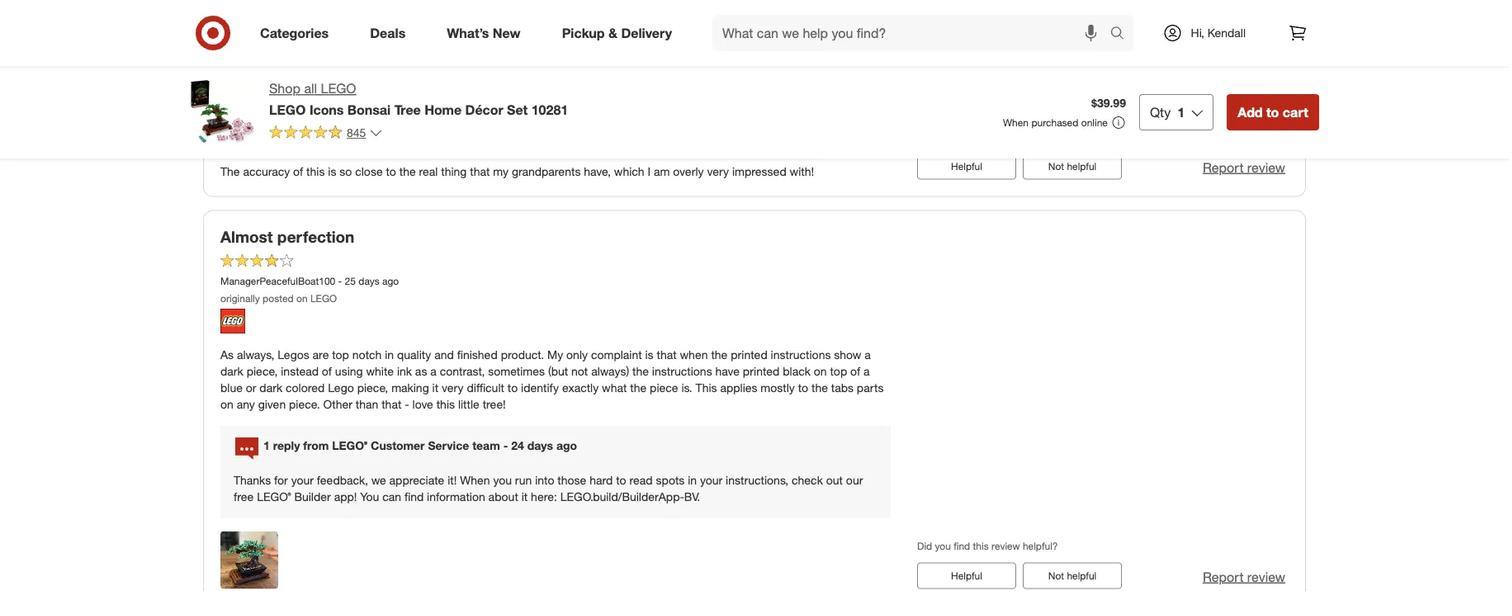 Task type: vqa. For each thing, say whether or not it's contained in the screenshot.
middle 1
yes



Task type: describe. For each thing, give the bounding box(es) containing it.
0 vertical spatial is
[[328, 164, 337, 179]]

report for did you find this review helpful?
[[1203, 569, 1244, 585]]

lego up icons
[[321, 81, 356, 97]]

appreciate
[[390, 473, 445, 487]]

1 horizontal spatial very
[[707, 164, 729, 179]]

qty 1
[[1150, 104, 1185, 120]]

1 vertical spatial printed
[[743, 364, 780, 378]]

0 horizontal spatial dark
[[221, 364, 244, 378]]

it inside thanks for your feedback, we appreciate it! when you run into those hard to read spots in your instructions, check out our free lego® builder app! you can find information about it here: lego.build/builderapp-bv.
[[522, 490, 528, 504]]

to down "black"
[[798, 381, 809, 395]]

not helpful for helpful.
[[1049, 160, 1097, 173]]

1 vertical spatial dark
[[260, 381, 283, 395]]

always,
[[237, 348, 275, 362]]

app!
[[334, 490, 357, 504]]

home
[[425, 101, 462, 118]]

25 for almost perfection
[[345, 275, 356, 287]]

notch
[[353, 348, 382, 362]]

with!
[[790, 164, 814, 179]]

décor
[[465, 101, 503, 118]]

team
[[473, 439, 500, 453]]

here:
[[531, 490, 557, 504]]

delivery
[[621, 25, 672, 41]]

when
[[680, 348, 708, 362]]

grandparents
[[512, 164, 581, 179]]

days for nostalgia
[[263, 91, 284, 104]]

posted for almost perfection
[[263, 292, 294, 304]]

making
[[392, 381, 429, 395]]

1 horizontal spatial lego®
[[332, 439, 368, 453]]

tabs
[[832, 381, 854, 395]]

originally for nostalgia
[[221, 109, 260, 121]]

as always, legos are top notch in quality and finished product. my only complaint is that when the printed instructions show a dark piece, instead of using white ink as a contrast, sometimes (but not always) the instructions have printed black on top of a blue or dark colored lego piece, making it very difficult to identify exactly what the piece is. this applies mostly to the tabs parts on any given piece. other than that - love this little tree!
[[221, 348, 884, 412]]

is inside as always, legos are top notch in quality and finished product. my only complaint is that when the printed instructions show a dark piece, instead of using white ink as a contrast, sometimes (but not always) the instructions have printed black on top of a blue or dark colored lego piece, making it very difficult to identify exactly what the piece is. this applies mostly to the tabs parts on any given piece. other than that - love this little tree!
[[645, 348, 654, 362]]

not helpful button for helpful?
[[1023, 563, 1122, 589]]

on left icons
[[297, 109, 308, 121]]

not helpful for helpful?
[[1049, 570, 1097, 582]]

cart
[[1283, 104, 1309, 120]]

as
[[415, 364, 427, 378]]

little
[[458, 397, 480, 412]]

lego up 845 link
[[310, 109, 337, 121]]

exactly
[[562, 381, 599, 395]]

bonsai
[[348, 101, 391, 118]]

not helpful button for helpful.
[[1023, 153, 1122, 180]]

a up parts
[[864, 364, 870, 378]]

our
[[846, 473, 863, 487]]

a right 'as'
[[431, 364, 437, 378]]

free
[[234, 490, 254, 504]]

are
[[313, 348, 329, 362]]

helpful for helpful?
[[1067, 570, 1097, 582]]

the left the real in the top of the page
[[400, 164, 416, 179]]

information
[[427, 490, 485, 504]]

overly
[[673, 164, 704, 179]]

0 vertical spatial did
[[1066, 130, 1081, 143]]

we
[[371, 473, 386, 487]]

- inside as always, legos are top notch in quality and finished product. my only complaint is that when the printed instructions show a dark piece, instead of using white ink as a contrast, sometimes (but not always) the instructions have printed black on top of a blue or dark colored lego piece, making it very difficult to identify exactly what the piece is. this applies mostly to the tabs parts on any given piece. other than that - love this little tree!
[[405, 397, 409, 412]]

helpful button for found
[[918, 153, 1017, 180]]

contrast,
[[440, 364, 485, 378]]

lego.build/builderapp-
[[561, 490, 685, 504]]

search button
[[1103, 15, 1143, 55]]

managerpeacefulboat100 - 25 days ago
[[221, 275, 399, 287]]

which
[[614, 164, 645, 179]]

2 vertical spatial days
[[528, 439, 553, 453]]

pickup & delivery
[[562, 25, 672, 41]]

- right jink
[[243, 91, 246, 104]]

when inside thanks for your feedback, we appreciate it! when you run into those hard to read spots in your instructions, check out our free lego® builder app! you can find information about it here: lego.build/builderapp-bv.
[[460, 473, 490, 487]]

complaint
[[591, 348, 642, 362]]

than
[[356, 397, 379, 412]]

this for 1
[[982, 130, 997, 143]]

very inside as always, legos are top notch in quality and finished product. my only complaint is that when the printed instructions show a dark piece, instead of using white ink as a contrast, sometimes (but not always) the instructions have printed black on top of a blue or dark colored lego piece, making it very difficult to identify exactly what the piece is. this applies mostly to the tabs parts on any given piece. other than that - love this little tree!
[[442, 381, 464, 395]]

what's
[[447, 25, 489, 41]]

what
[[602, 381, 627, 395]]

thanks
[[234, 473, 271, 487]]

read
[[630, 473, 653, 487]]

ago for almost perfection
[[382, 275, 399, 287]]

categories link
[[246, 15, 350, 51]]

you?
[[1084, 130, 1105, 143]]

the left tabs
[[812, 381, 828, 395]]

on down managerpeacefulboat100 - 25 days ago
[[297, 292, 308, 304]]

white
[[366, 364, 394, 378]]

hard
[[590, 473, 613, 487]]

real
[[419, 164, 438, 179]]

$39.99
[[1092, 96, 1127, 110]]

1 your from the left
[[291, 473, 314, 487]]

mostly
[[761, 381, 795, 395]]

am
[[654, 164, 670, 179]]

helpful for found
[[952, 160, 983, 173]]

run
[[515, 473, 532, 487]]

can
[[383, 490, 401, 504]]

2 horizontal spatial 1
[[1178, 104, 1185, 120]]

feedback,
[[317, 473, 368, 487]]

managerpeacefulboat100
[[221, 275, 336, 287]]

report review for did you find this review helpful?
[[1203, 569, 1286, 585]]

reply
[[273, 439, 300, 453]]

- down perfection
[[338, 275, 342, 287]]

10281
[[532, 101, 568, 118]]

to down sometimes on the left of page
[[508, 381, 518, 395]]

other
[[323, 397, 353, 412]]

the
[[221, 164, 240, 179]]

this for did
[[973, 540, 989, 552]]

what's new link
[[433, 15, 542, 51]]

1 vertical spatial instructions
[[652, 364, 713, 378]]

my
[[548, 348, 563, 362]]

1 horizontal spatial find
[[954, 540, 971, 552]]

piece
[[650, 381, 679, 395]]

845
[[347, 125, 366, 140]]

set
[[507, 101, 528, 118]]

25 for nostalgia
[[249, 91, 260, 104]]

0 vertical spatial printed
[[731, 348, 768, 362]]

search
[[1103, 26, 1143, 43]]

instructions,
[[726, 473, 789, 487]]

2 horizontal spatial of
[[851, 364, 861, 378]]

report review for 1 guest found this review helpful. did you?
[[1203, 160, 1286, 176]]

not for helpful.
[[1049, 160, 1065, 173]]

tree!
[[483, 397, 506, 412]]

shop all lego lego icons bonsai tree home décor set 10281
[[269, 81, 568, 118]]

guest
[[926, 130, 951, 143]]

report review button for did you find this review helpful?
[[1203, 568, 1286, 587]]

those
[[558, 473, 587, 487]]

the up have
[[711, 348, 728, 362]]

a right show
[[865, 348, 871, 362]]

What can we help you find? suggestions appear below search field
[[713, 15, 1115, 51]]

1 horizontal spatial when
[[1003, 116, 1029, 129]]



Task type: locate. For each thing, give the bounding box(es) containing it.
perfection
[[277, 228, 355, 247]]

icons
[[310, 101, 344, 118]]

piece, up than
[[357, 381, 388, 395]]

0 vertical spatial that
[[470, 164, 490, 179]]

this right love
[[437, 397, 455, 412]]

instructions up "black"
[[771, 348, 831, 362]]

to right the add
[[1267, 104, 1280, 120]]

2 horizontal spatial ago
[[557, 439, 577, 453]]

instead
[[281, 364, 319, 378]]

it up love
[[432, 381, 439, 395]]

0 vertical spatial originally
[[221, 109, 260, 121]]

piece.
[[289, 397, 320, 412]]

of down show
[[851, 364, 861, 378]]

1 horizontal spatial did
[[1066, 130, 1081, 143]]

you
[[360, 490, 379, 504]]

helpful for find
[[952, 570, 983, 582]]

helpful button down did you find this review helpful?
[[918, 563, 1017, 589]]

blue
[[221, 381, 243, 395]]

0 vertical spatial top
[[332, 348, 349, 362]]

posted for nostalgia
[[263, 109, 294, 121]]

ago up 'quality'
[[382, 275, 399, 287]]

1 horizontal spatial you
[[935, 540, 951, 552]]

in
[[385, 348, 394, 362], [688, 473, 697, 487]]

0 vertical spatial instructions
[[771, 348, 831, 362]]

1 originally posted on lego from the top
[[221, 109, 337, 121]]

0 vertical spatial it
[[432, 381, 439, 395]]

almost perfection
[[221, 228, 355, 247]]

your up bv.
[[700, 473, 723, 487]]

dark up "given"
[[260, 381, 283, 395]]

out
[[827, 473, 843, 487]]

it!
[[448, 473, 457, 487]]

is left so
[[328, 164, 337, 179]]

days for almost perfection
[[359, 275, 380, 287]]

1 posted from the top
[[263, 109, 294, 121]]

1 vertical spatial it
[[522, 490, 528, 504]]

0 horizontal spatial very
[[442, 381, 464, 395]]

accuracy
[[243, 164, 290, 179]]

1 originally from the top
[[221, 109, 260, 121]]

2 helpful button from the top
[[918, 563, 1017, 589]]

1
[[1178, 104, 1185, 120], [918, 130, 923, 143], [263, 439, 270, 453]]

1 horizontal spatial 25
[[345, 275, 356, 287]]

2 not helpful from the top
[[1049, 570, 1097, 582]]

lego® inside thanks for your feedback, we appreciate it! when you run into those hard to read spots in your instructions, check out our free lego® builder app! you can find information about it here: lego.build/builderapp-bv.
[[257, 490, 291, 504]]

add to cart
[[1238, 104, 1309, 120]]

find inside thanks for your feedback, we appreciate it! when you run into those hard to read spots in your instructions, check out our free lego® builder app! you can find information about it here: lego.build/builderapp-bv.
[[405, 490, 424, 504]]

helpful.
[[1031, 130, 1063, 143]]

1 vertical spatial 25
[[345, 275, 356, 287]]

review
[[1000, 130, 1029, 143], [1248, 160, 1286, 176], [992, 540, 1021, 552], [1248, 569, 1286, 585]]

helpful
[[1067, 160, 1097, 173], [1067, 570, 1097, 582]]

- left love
[[405, 397, 409, 412]]

2 originally from the top
[[221, 292, 260, 304]]

1 report review from the top
[[1203, 160, 1286, 176]]

1 horizontal spatial in
[[688, 473, 697, 487]]

what's new
[[447, 25, 521, 41]]

0 vertical spatial ago
[[287, 91, 303, 104]]

1 vertical spatial not
[[1049, 570, 1065, 582]]

1 horizontal spatial it
[[522, 490, 528, 504]]

0 horizontal spatial top
[[332, 348, 349, 362]]

image of lego icons bonsai tree home décor set 10281 image
[[190, 79, 256, 145]]

shop
[[269, 81, 301, 97]]

0 vertical spatial report review button
[[1203, 158, 1286, 177]]

posted
[[263, 109, 294, 121], [263, 292, 294, 304]]

ago
[[287, 91, 303, 104], [382, 275, 399, 287], [557, 439, 577, 453]]

lego down managerpeacefulboat100 - 25 days ago
[[310, 292, 337, 304]]

0 horizontal spatial when
[[460, 473, 490, 487]]

colored
[[286, 381, 325, 395]]

printed up have
[[731, 348, 768, 362]]

1 guest found this review helpful. did you?
[[918, 130, 1105, 143]]

2 vertical spatial 1
[[263, 439, 270, 453]]

is
[[328, 164, 337, 179], [645, 348, 654, 362]]

on right "black"
[[814, 364, 827, 378]]

always)
[[592, 364, 630, 378]]

helpful button for find
[[918, 563, 1017, 589]]

1 left guest
[[918, 130, 923, 143]]

that right than
[[382, 397, 402, 412]]

originally down jink
[[221, 109, 260, 121]]

0 horizontal spatial of
[[293, 164, 303, 179]]

find down appreciate
[[405, 490, 424, 504]]

dark up blue
[[221, 364, 244, 378]]

1 left 'reply'
[[263, 439, 270, 453]]

report for 1 guest found this review helpful. did you?
[[1203, 160, 1244, 176]]

1 vertical spatial posted
[[263, 292, 294, 304]]

i
[[648, 164, 651, 179]]

helpful for helpful.
[[1067, 160, 1097, 173]]

1 vertical spatial when
[[460, 473, 490, 487]]

0 vertical spatial report
[[1203, 160, 1244, 176]]

2 report review button from the top
[[1203, 568, 1286, 587]]

check
[[792, 473, 823, 487]]

1 horizontal spatial of
[[322, 364, 332, 378]]

and
[[435, 348, 454, 362]]

or
[[246, 381, 256, 395]]

that left my at the left top of page
[[470, 164, 490, 179]]

&
[[609, 25, 618, 41]]

quality
[[397, 348, 431, 362]]

when purchased online
[[1003, 116, 1108, 129]]

found
[[953, 130, 979, 143]]

show
[[834, 348, 862, 362]]

top up using
[[332, 348, 349, 362]]

0 vertical spatial piece,
[[247, 364, 278, 378]]

black
[[783, 364, 811, 378]]

in inside as always, legos are top notch in quality and finished product. my only complaint is that when the printed instructions show a dark piece, instead of using white ink as a contrast, sometimes (but not always) the instructions have printed black on top of a blue or dark colored lego piece, making it very difficult to identify exactly what the piece is. this applies mostly to the tabs parts on any given piece. other than that - love this little tree!
[[385, 348, 394, 362]]

your up builder
[[291, 473, 314, 487]]

2 horizontal spatial days
[[528, 439, 553, 453]]

1 not helpful button from the top
[[1023, 153, 1122, 180]]

2 not from the top
[[1049, 570, 1065, 582]]

1 vertical spatial helpful
[[952, 570, 983, 582]]

is.
[[682, 381, 693, 395]]

1 right qty
[[1178, 104, 1185, 120]]

0 vertical spatial 1
[[1178, 104, 1185, 120]]

purchased
[[1032, 116, 1079, 129]]

1 vertical spatial piece,
[[357, 381, 388, 395]]

love
[[413, 397, 433, 412]]

when
[[1003, 116, 1029, 129], [460, 473, 490, 487]]

piece,
[[247, 364, 278, 378], [357, 381, 388, 395]]

not for helpful?
[[1049, 570, 1065, 582]]

report review button
[[1203, 158, 1286, 177], [1203, 568, 1286, 587]]

0 vertical spatial in
[[385, 348, 394, 362]]

days up notch
[[359, 275, 380, 287]]

guest review image 1 of 1, zoom in image
[[221, 532, 278, 589]]

1 vertical spatial helpful
[[1067, 570, 1097, 582]]

printed up mostly
[[743, 364, 780, 378]]

categories
[[260, 25, 329, 41]]

jink - 25 days ago
[[221, 91, 303, 104]]

2 your from the left
[[700, 473, 723, 487]]

1 vertical spatial report
[[1203, 569, 1244, 585]]

1 helpful button from the top
[[918, 153, 1017, 180]]

2 originally posted on lego from the top
[[221, 292, 337, 304]]

1 horizontal spatial your
[[700, 473, 723, 487]]

- left 24
[[504, 439, 508, 453]]

from
[[303, 439, 329, 453]]

ink
[[397, 364, 412, 378]]

not helpful button down helpful?
[[1023, 563, 1122, 589]]

not down helpful?
[[1049, 570, 1065, 582]]

0 vertical spatial helpful button
[[918, 153, 1017, 180]]

not down the helpful.
[[1049, 160, 1065, 173]]

hi,
[[1191, 26, 1205, 40]]

very down contrast,
[[442, 381, 464, 395]]

posted down the jink - 25 days ago in the top of the page
[[263, 109, 294, 121]]

to up lego.build/builderapp-
[[616, 473, 627, 487]]

1 horizontal spatial piece,
[[357, 381, 388, 395]]

1 horizontal spatial dark
[[260, 381, 283, 395]]

0 horizontal spatial 25
[[249, 91, 260, 104]]

in up white
[[385, 348, 394, 362]]

that left the when
[[657, 348, 677, 362]]

legos
[[278, 348, 309, 362]]

0 vertical spatial when
[[1003, 116, 1029, 129]]

is right complaint
[[645, 348, 654, 362]]

2 vertical spatial that
[[382, 397, 402, 412]]

2 report review from the top
[[1203, 569, 1286, 585]]

1 vertical spatial not helpful button
[[1023, 563, 1122, 589]]

lego® right the from
[[332, 439, 368, 453]]

0 horizontal spatial 1
[[263, 439, 270, 453]]

1 vertical spatial did
[[918, 540, 933, 552]]

to inside button
[[1267, 104, 1280, 120]]

did you find this review helpful?
[[918, 540, 1058, 552]]

very right overly
[[707, 164, 729, 179]]

to right "close"
[[386, 164, 396, 179]]

instructions
[[771, 348, 831, 362], [652, 364, 713, 378]]

1 horizontal spatial is
[[645, 348, 654, 362]]

nostalgia
[[221, 44, 291, 63]]

report review
[[1203, 160, 1286, 176], [1203, 569, 1286, 585]]

of down are
[[322, 364, 332, 378]]

jink
[[221, 91, 240, 104]]

customer
[[371, 439, 425, 453]]

0 vertical spatial days
[[263, 91, 284, 104]]

when right it!
[[460, 473, 490, 487]]

to
[[1267, 104, 1280, 120], [386, 164, 396, 179], [508, 381, 518, 395], [798, 381, 809, 395], [616, 473, 627, 487]]

0 horizontal spatial you
[[493, 473, 512, 487]]

originally posted on lego down managerpeacefulboat100
[[221, 292, 337, 304]]

on down blue
[[221, 397, 234, 412]]

not helpful down helpful?
[[1049, 570, 1097, 582]]

piece, down the always,
[[247, 364, 278, 378]]

0 vertical spatial helpful
[[952, 160, 983, 173]]

into
[[535, 473, 555, 487]]

not helpful button down you? at right top
[[1023, 153, 1122, 180]]

1 report review button from the top
[[1203, 158, 1286, 177]]

0 horizontal spatial in
[[385, 348, 394, 362]]

about
[[489, 490, 519, 504]]

very
[[707, 164, 729, 179], [442, 381, 464, 395]]

0 horizontal spatial days
[[263, 91, 284, 104]]

days left the all
[[263, 91, 284, 104]]

originally for almost perfection
[[221, 292, 260, 304]]

for
[[274, 473, 288, 487]]

1 vertical spatial top
[[831, 364, 848, 378]]

25 down perfection
[[345, 275, 356, 287]]

helpful?
[[1023, 540, 1058, 552]]

originally posted on lego for nostalgia
[[221, 109, 337, 121]]

2 helpful from the top
[[1067, 570, 1097, 582]]

top
[[332, 348, 349, 362], [831, 364, 848, 378]]

0 horizontal spatial ago
[[287, 91, 303, 104]]

0 horizontal spatial that
[[382, 397, 402, 412]]

it inside as always, legos are top notch in quality and finished product. my only complaint is that when the printed instructions show a dark piece, instead of using white ink as a contrast, sometimes (but not always) the instructions have printed black on top of a blue or dark colored lego piece, making it very difficult to identify exactly what the piece is. this applies mostly to the tabs parts on any given piece. other than that - love this little tree!
[[432, 381, 439, 395]]

0 vertical spatial dark
[[221, 364, 244, 378]]

1 not from the top
[[1049, 160, 1065, 173]]

2 posted from the top
[[263, 292, 294, 304]]

1 helpful from the top
[[1067, 160, 1097, 173]]

it down run
[[522, 490, 528, 504]]

bv.
[[685, 490, 700, 504]]

this right 'found'
[[982, 130, 997, 143]]

in up bv.
[[688, 473, 697, 487]]

1 vertical spatial very
[[442, 381, 464, 395]]

1 vertical spatial report review
[[1203, 569, 1286, 585]]

0 horizontal spatial find
[[405, 490, 424, 504]]

not
[[572, 364, 588, 378]]

1 vertical spatial days
[[359, 275, 380, 287]]

0 vertical spatial you
[[493, 473, 512, 487]]

0 horizontal spatial is
[[328, 164, 337, 179]]

1 horizontal spatial ago
[[382, 275, 399, 287]]

2 report from the top
[[1203, 569, 1244, 585]]

1 vertical spatial originally
[[221, 292, 260, 304]]

not helpful
[[1049, 160, 1097, 173], [1049, 570, 1097, 582]]

the accuracy of this is so close to the real thing that my grandparents have, which i am overly very impressed with!
[[221, 164, 814, 179]]

pickup & delivery link
[[548, 15, 693, 51]]

originally posted on lego down the jink - 25 days ago in the top of the page
[[221, 109, 337, 121]]

using
[[335, 364, 363, 378]]

1 for 1 reply from lego® customer service team - 24 days ago
[[263, 439, 270, 453]]

in inside thanks for your feedback, we appreciate it! when you run into those hard to read spots in your instructions, check out our free lego® builder app! you can find information about it here: lego.build/builderapp-bv.
[[688, 473, 697, 487]]

lego® down for
[[257, 490, 291, 504]]

lego down shop
[[269, 101, 306, 118]]

top up tabs
[[831, 364, 848, 378]]

this
[[982, 130, 997, 143], [307, 164, 325, 179], [437, 397, 455, 412], [973, 540, 989, 552]]

0 vertical spatial 25
[[249, 91, 260, 104]]

add to cart button
[[1228, 94, 1320, 130]]

1 report from the top
[[1203, 160, 1244, 176]]

not helpful down you? at right top
[[1049, 160, 1097, 173]]

1 not helpful from the top
[[1049, 160, 1097, 173]]

0 vertical spatial lego®
[[332, 439, 368, 453]]

ago left the all
[[287, 91, 303, 104]]

this left helpful?
[[973, 540, 989, 552]]

builder
[[294, 490, 331, 504]]

find left helpful?
[[954, 540, 971, 552]]

instructions up is.
[[652, 364, 713, 378]]

1 vertical spatial not helpful
[[1049, 570, 1097, 582]]

2 not helpful button from the top
[[1023, 563, 1122, 589]]

1 horizontal spatial that
[[470, 164, 490, 179]]

ago up those
[[557, 439, 577, 453]]

spots
[[656, 473, 685, 487]]

this left so
[[307, 164, 325, 179]]

0 vertical spatial helpful
[[1067, 160, 1097, 173]]

you inside thanks for your feedback, we appreciate it! when you run into those hard to read spots in your instructions, check out our free lego® builder app! you can find information about it here: lego.build/builderapp-bv.
[[493, 473, 512, 487]]

0 horizontal spatial piece,
[[247, 364, 278, 378]]

originally down managerpeacefulboat100
[[221, 292, 260, 304]]

helpful button down 'found'
[[918, 153, 1017, 180]]

your
[[291, 473, 314, 487], [700, 473, 723, 487]]

2 vertical spatial ago
[[557, 439, 577, 453]]

1 vertical spatial you
[[935, 540, 951, 552]]

0 horizontal spatial instructions
[[652, 364, 713, 378]]

any
[[237, 397, 255, 412]]

0 horizontal spatial lego®
[[257, 490, 291, 504]]

this inside as always, legos are top notch in quality and finished product. my only complaint is that when the printed instructions show a dark piece, instead of using white ink as a contrast, sometimes (but not always) the instructions have printed black on top of a blue or dark colored lego piece, making it very difficult to identify exactly what the piece is. this applies mostly to the tabs parts on any given piece. other than that - love this little tree!
[[437, 397, 455, 412]]

to inside thanks for your feedback, we appreciate it! when you run into those hard to read spots in your instructions, check out our free lego® builder app! you can find information about it here: lego.build/builderapp-bv.
[[616, 473, 627, 487]]

1 vertical spatial lego®
[[257, 490, 291, 504]]

1 horizontal spatial instructions
[[771, 348, 831, 362]]

1 vertical spatial 1
[[918, 130, 923, 143]]

qty
[[1150, 104, 1171, 120]]

0 vertical spatial very
[[707, 164, 729, 179]]

so
[[340, 164, 352, 179]]

the down complaint
[[633, 364, 649, 378]]

1 vertical spatial helpful button
[[918, 563, 1017, 589]]

0 horizontal spatial did
[[918, 540, 933, 552]]

of right accuracy
[[293, 164, 303, 179]]

1 horizontal spatial top
[[831, 364, 848, 378]]

this for the
[[307, 164, 325, 179]]

only
[[567, 348, 588, 362]]

report review button for 1 guest found this review helpful. did you?
[[1203, 158, 1286, 177]]

helpful button
[[918, 153, 1017, 180], [918, 563, 1017, 589]]

1 vertical spatial is
[[645, 348, 654, 362]]

the right what
[[630, 381, 647, 395]]

0 horizontal spatial your
[[291, 473, 314, 487]]

helpful down 'found'
[[952, 160, 983, 173]]

days right 24
[[528, 439, 553, 453]]

1 vertical spatial originally posted on lego
[[221, 292, 337, 304]]

1 helpful from the top
[[952, 160, 983, 173]]

0 vertical spatial originally posted on lego
[[221, 109, 337, 121]]

all
[[304, 81, 317, 97]]

1 for 1 guest found this review helpful. did you?
[[918, 130, 923, 143]]

helpful down did you find this review helpful?
[[952, 570, 983, 582]]

845 link
[[269, 125, 383, 144]]

service
[[428, 439, 469, 453]]

posted down managerpeacefulboat100
[[263, 292, 294, 304]]

1 vertical spatial ago
[[382, 275, 399, 287]]

0 vertical spatial report review
[[1203, 160, 1286, 176]]

24
[[511, 439, 524, 453]]

0 vertical spatial not
[[1049, 160, 1065, 173]]

ago for nostalgia
[[287, 91, 303, 104]]

add
[[1238, 104, 1263, 120]]

as
[[221, 348, 234, 362]]

finished
[[457, 348, 498, 362]]

0 vertical spatial find
[[405, 490, 424, 504]]

almost
[[221, 228, 273, 247]]

2 helpful from the top
[[952, 570, 983, 582]]

0 vertical spatial not helpful
[[1049, 160, 1097, 173]]

1 vertical spatial report review button
[[1203, 568, 1286, 587]]

25 right jink
[[249, 91, 260, 104]]

1 vertical spatial that
[[657, 348, 677, 362]]

when up the 1 guest found this review helpful. did you?
[[1003, 116, 1029, 129]]

originally posted on lego for almost perfection
[[221, 292, 337, 304]]



